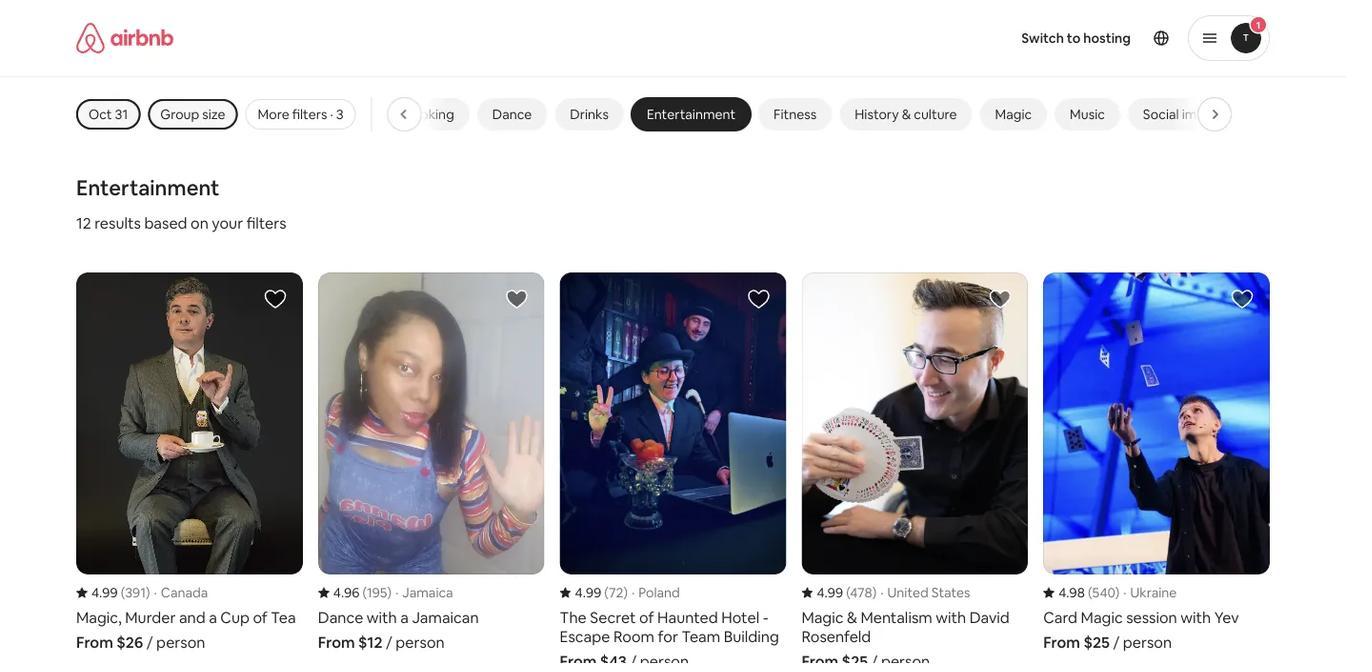 Task type: locate. For each thing, give the bounding box(es) containing it.
poland
[[638, 584, 680, 601]]

0 horizontal spatial filters
[[246, 213, 286, 232]]

1 button
[[1188, 15, 1270, 61]]

2 from from the left
[[318, 632, 355, 652]]

social impact element
[[1144, 106, 1226, 123]]

switch to hosting link
[[1010, 18, 1142, 58]]

4.99 for 4.99 ( 478 )
[[817, 584, 843, 601]]

4 ) from the left
[[623, 584, 628, 601]]

3 save this experience image from the left
[[747, 288, 770, 311]]

save this experience image inside 'dance with a jamaican' group
[[505, 288, 528, 311]]

$25
[[1084, 632, 1110, 652]]

4.96
[[333, 584, 360, 601]]

1 / from the left
[[147, 632, 153, 652]]

3 from from the left
[[1043, 632, 1080, 652]]

· for 4.96 ( 195 )
[[395, 584, 398, 601]]

social impact
[[1144, 106, 1226, 123]]

from left $12
[[318, 632, 355, 652]]

0 horizontal spatial /
[[147, 632, 153, 652]]

· inside magic & mentalism with david rosenfeld group
[[881, 584, 884, 601]]

· right "72"
[[632, 584, 635, 601]]

history & culture button
[[840, 98, 973, 131]]

from inside 'dance with a jamaican' group
[[318, 632, 355, 652]]

from for from $26 / person
[[76, 632, 113, 652]]

2 ) from the left
[[387, 584, 392, 601]]

from left $25
[[1043, 632, 1080, 652]]

195
[[367, 584, 387, 601]]

5 ( from the left
[[1088, 584, 1092, 601]]

history
[[855, 106, 899, 123]]

entertainment
[[647, 106, 736, 123], [76, 174, 219, 201]]

magic & mentalism with david rosenfeld group
[[802, 272, 1028, 664]]

1 4.99 from the left
[[91, 584, 118, 601]]

/
[[147, 632, 153, 652], [386, 632, 392, 652], [1113, 632, 1120, 652]]

2 person from the left
[[396, 632, 445, 652]]

save this experience image for from $25 / person
[[1231, 288, 1254, 311]]

1 horizontal spatial from
[[318, 632, 355, 652]]

1 horizontal spatial /
[[386, 632, 392, 652]]

drinks element
[[571, 106, 609, 123]]

history & culture
[[855, 106, 958, 123]]

1 horizontal spatial person
[[396, 632, 445, 652]]

person down · jamaica
[[396, 632, 445, 652]]

2 4.99 from the left
[[817, 584, 843, 601]]

) left · canada
[[146, 584, 150, 601]]

1 from from the left
[[76, 632, 113, 652]]

· for 4.99 ( 391 )
[[154, 584, 157, 601]]

( right 4.98
[[1088, 584, 1092, 601]]

&
[[902, 106, 912, 123]]

0 vertical spatial entertainment
[[647, 106, 736, 123]]

3 ( from the left
[[846, 584, 850, 601]]

( inside the secret of haunted hotel - escape room for team building group
[[604, 584, 609, 601]]

1 person from the left
[[156, 632, 205, 652]]

/ for from $26
[[147, 632, 153, 652]]

4.99 left 391
[[91, 584, 118, 601]]

person down · ukraine at the right bottom of page
[[1123, 632, 1172, 652]]

from for from $25 / person
[[1043, 632, 1080, 652]]

$12
[[358, 632, 383, 652]]

person down · canada
[[156, 632, 205, 652]]

/ inside card magic session with yev group
[[1113, 632, 1120, 652]]

save this experience image
[[264, 288, 287, 311], [505, 288, 528, 311], [747, 288, 770, 311], [1231, 288, 1254, 311]]

0 horizontal spatial 4.99
[[91, 584, 118, 601]]

· right 391
[[154, 584, 157, 601]]

· inside 'dance with a jamaican' group
[[395, 584, 398, 601]]

/ for from $25
[[1113, 632, 1120, 652]]

person inside magic, murder and a cup of tea group
[[156, 632, 205, 652]]

2 horizontal spatial person
[[1123, 632, 1172, 652]]

· inside the secret of haunted hotel - escape room for team building group
[[632, 584, 635, 601]]

12 results based on your filters
[[76, 213, 286, 232]]

filters
[[292, 106, 327, 123], [246, 213, 286, 232]]

save this experience image inside card magic session with yev group
[[1231, 288, 1254, 311]]

2 ( from the left
[[362, 584, 367, 601]]

the secret of haunted hotel - escape room for team building group
[[560, 272, 786, 664]]

· inside magic, murder and a cup of tea group
[[154, 584, 157, 601]]

( right the 4.96
[[362, 584, 367, 601]]

magic, murder and a cup of tea group
[[76, 272, 303, 652]]

391
[[125, 584, 146, 601]]

1 save this experience image from the left
[[264, 288, 287, 311]]

person inside card magic session with yev group
[[1123, 632, 1172, 652]]

2 save this experience image from the left
[[505, 288, 528, 311]]

filters right your
[[246, 213, 286, 232]]

to
[[1067, 30, 1081, 47]]

canada
[[161, 584, 208, 601]]

(
[[121, 584, 125, 601], [362, 584, 367, 601], [846, 584, 850, 601], [604, 584, 609, 601], [1088, 584, 1092, 601]]

your
[[212, 213, 243, 232]]

states
[[932, 584, 970, 601]]

1 horizontal spatial entertainment
[[647, 106, 736, 123]]

) left · poland
[[623, 584, 628, 601]]

1 horizontal spatial filters
[[292, 106, 327, 123]]

)
[[146, 584, 150, 601], [387, 584, 392, 601], [872, 584, 877, 601], [623, 584, 628, 601], [1115, 584, 1120, 601]]

1 vertical spatial filters
[[246, 213, 286, 232]]

( up $26
[[121, 584, 125, 601]]

person for from $25 / person
[[1123, 632, 1172, 652]]

) inside 'dance with a jamaican' group
[[387, 584, 392, 601]]

/ inside 'dance with a jamaican' group
[[386, 632, 392, 652]]

( left united
[[846, 584, 850, 601]]

from inside magic, murder and a cup of tea group
[[76, 632, 113, 652]]

1 ) from the left
[[146, 584, 150, 601]]

profile element
[[839, 0, 1270, 76]]

0 horizontal spatial from
[[76, 632, 113, 652]]

( inside magic, murder and a cup of tea group
[[121, 584, 125, 601]]

music button
[[1055, 98, 1121, 131]]

save this experience image inside magic, murder and a cup of tea group
[[264, 288, 287, 311]]

2 horizontal spatial from
[[1043, 632, 1080, 652]]

filters left 3
[[292, 106, 327, 123]]

5 ) from the left
[[1115, 584, 1120, 601]]

from left $26
[[76, 632, 113, 652]]

impact
[[1182, 106, 1226, 123]]

rating 4.99 out of 5; 391 reviews image
[[76, 584, 150, 601]]

/ right $26
[[147, 632, 153, 652]]

540
[[1092, 584, 1115, 601]]

) for from $26
[[146, 584, 150, 601]]

( for from $12
[[362, 584, 367, 601]]

1 ( from the left
[[121, 584, 125, 601]]

switch
[[1022, 30, 1064, 47]]

fitness
[[774, 106, 817, 123]]

4.98 ( 540 )
[[1059, 584, 1120, 601]]

2 / from the left
[[386, 632, 392, 652]]

cooking
[[403, 106, 455, 123]]

from for from $12 / person
[[318, 632, 355, 652]]

drinks button
[[555, 98, 624, 131]]

from inside card magic session with yev group
[[1043, 632, 1080, 652]]

) inside magic, murder and a cup of tea group
[[146, 584, 150, 601]]

3 person from the left
[[1123, 632, 1172, 652]]

$26
[[116, 632, 143, 652]]

/ right $12
[[386, 632, 392, 652]]

person inside 'dance with a jamaican' group
[[396, 632, 445, 652]]

ukraine
[[1130, 584, 1177, 601]]

) for from $25
[[1115, 584, 1120, 601]]

( for from $26
[[121, 584, 125, 601]]

4.99 left 478
[[817, 584, 843, 601]]

dance button
[[478, 98, 548, 131]]

4.99 for 4.99 ( 72 )
[[575, 584, 601, 601]]

4.99 left "72"
[[575, 584, 601, 601]]

music
[[1070, 106, 1105, 123]]

2 horizontal spatial /
[[1113, 632, 1120, 652]]

rating 4.98 out of 5; 540 reviews image
[[1043, 584, 1120, 601]]

from
[[76, 632, 113, 652], [318, 632, 355, 652], [1043, 632, 1080, 652]]

/ inside magic, murder and a cup of tea group
[[147, 632, 153, 652]]

0 horizontal spatial person
[[156, 632, 205, 652]]

( inside 'dance with a jamaican' group
[[362, 584, 367, 601]]

4 ( from the left
[[604, 584, 609, 601]]

4.99 inside magic & mentalism with david rosenfeld group
[[817, 584, 843, 601]]

4.99
[[91, 584, 118, 601], [817, 584, 843, 601], [575, 584, 601, 601]]

1 horizontal spatial 4.99
[[575, 584, 601, 601]]

4.99 inside the secret of haunted hotel - escape room for team building group
[[575, 584, 601, 601]]

1 vertical spatial entertainment
[[76, 174, 219, 201]]

entertainment element
[[647, 106, 736, 123]]

( inside card magic session with yev group
[[1088, 584, 1092, 601]]

( left · poland
[[604, 584, 609, 601]]

) left · ukraine at the right bottom of page
[[1115, 584, 1120, 601]]

· inside card magic session with yev group
[[1123, 584, 1127, 601]]

· right 195
[[395, 584, 398, 601]]

history & culture element
[[855, 106, 958, 123]]

·
[[330, 106, 333, 123], [154, 584, 157, 601], [395, 584, 398, 601], [881, 584, 884, 601], [632, 584, 635, 601], [1123, 584, 1127, 601]]

4.99 inside magic, murder and a cup of tea group
[[91, 584, 118, 601]]

· right 540 on the right of the page
[[1123, 584, 1127, 601]]

person for from $12 / person
[[396, 632, 445, 652]]

person
[[156, 632, 205, 652], [396, 632, 445, 652], [1123, 632, 1172, 652]]

social
[[1144, 106, 1180, 123]]

3
[[336, 106, 344, 123]]

4 save this experience image from the left
[[1231, 288, 1254, 311]]

( inside magic & mentalism with david rosenfeld group
[[846, 584, 850, 601]]

3 4.99 from the left
[[575, 584, 601, 601]]

entertainment button
[[632, 98, 751, 131]]

) left united
[[872, 584, 877, 601]]

/ right $25
[[1113, 632, 1120, 652]]

3 ) from the left
[[872, 584, 877, 601]]

culture
[[914, 106, 958, 123]]

) left · jamaica
[[387, 584, 392, 601]]

· right 478
[[881, 584, 884, 601]]

entertainment inside 'button'
[[647, 106, 736, 123]]

2 horizontal spatial 4.99
[[817, 584, 843, 601]]

on
[[191, 213, 208, 232]]

3 / from the left
[[1113, 632, 1120, 652]]

) inside card magic session with yev group
[[1115, 584, 1120, 601]]



Task type: describe. For each thing, give the bounding box(es) containing it.
0 horizontal spatial entertainment
[[76, 174, 219, 201]]

) inside the secret of haunted hotel - escape room for team building group
[[623, 584, 628, 601]]

· for 4.98 ( 540 )
[[1123, 584, 1127, 601]]

4.96 ( 195 )
[[333, 584, 392, 601]]

/ for from $12
[[386, 632, 392, 652]]

music element
[[1070, 106, 1105, 123]]

4.99 ( 478 )
[[817, 584, 877, 601]]

· poland
[[632, 584, 680, 601]]

· canada
[[154, 584, 208, 601]]

card magic session with yev group
[[1043, 272, 1270, 652]]

person for from $26 / person
[[156, 632, 205, 652]]

1
[[1256, 19, 1261, 31]]

dance element
[[493, 106, 532, 123]]

rating 4.99 out of 5; 478 reviews image
[[802, 584, 877, 601]]

rating 4.96 out of 5; 195 reviews image
[[318, 584, 392, 601]]

results
[[94, 213, 141, 232]]

· jamaica
[[395, 584, 453, 601]]

hosting
[[1083, 30, 1131, 47]]

fitness button
[[759, 98, 832, 131]]

drinks
[[571, 106, 609, 123]]

72
[[609, 584, 623, 601]]

social impact button
[[1128, 98, 1241, 131]]

jamaica
[[402, 584, 453, 601]]

( for from $25
[[1088, 584, 1092, 601]]

from $12 / person
[[318, 632, 445, 652]]

from $26 / person
[[76, 632, 205, 652]]

· for 4.99 ( 72 )
[[632, 584, 635, 601]]

save this experience image inside the secret of haunted hotel - escape room for team building group
[[747, 288, 770, 311]]

cooking button
[[388, 98, 470, 131]]

more filters · 3
[[258, 106, 344, 123]]

· ukraine
[[1123, 584, 1177, 601]]

4.98
[[1059, 584, 1085, 601]]

magic
[[996, 106, 1032, 123]]

478
[[850, 584, 872, 601]]

save this experience image for from $12 / person
[[505, 288, 528, 311]]

4.99 ( 391 )
[[91, 584, 150, 601]]

switch to hosting
[[1022, 30, 1131, 47]]

more
[[258, 106, 289, 123]]

) for from $12
[[387, 584, 392, 601]]

12
[[76, 213, 91, 232]]

dance with a jamaican group
[[318, 272, 545, 652]]

magic button
[[980, 98, 1048, 131]]

from $25 / person
[[1043, 632, 1172, 652]]

rating 4.99 out of 5; 72 reviews image
[[560, 584, 628, 601]]

save this experience image for from $26 / person
[[264, 288, 287, 311]]

· left 3
[[330, 106, 333, 123]]

fitness element
[[774, 106, 817, 123]]

) inside magic & mentalism with david rosenfeld group
[[872, 584, 877, 601]]

united
[[887, 584, 929, 601]]

dance
[[493, 106, 532, 123]]

magic element
[[996, 106, 1032, 123]]

· united states
[[881, 584, 970, 601]]

· for 4.99 ( 478 )
[[881, 584, 884, 601]]

based
[[144, 213, 187, 232]]

4.99 ( 72 )
[[575, 584, 628, 601]]

4.99 for 4.99 ( 391 )
[[91, 584, 118, 601]]

0 vertical spatial filters
[[292, 106, 327, 123]]

save this experience image
[[989, 288, 1012, 311]]

cooking element
[[403, 106, 455, 123]]



Task type: vqa. For each thing, say whether or not it's contained in the screenshot.


